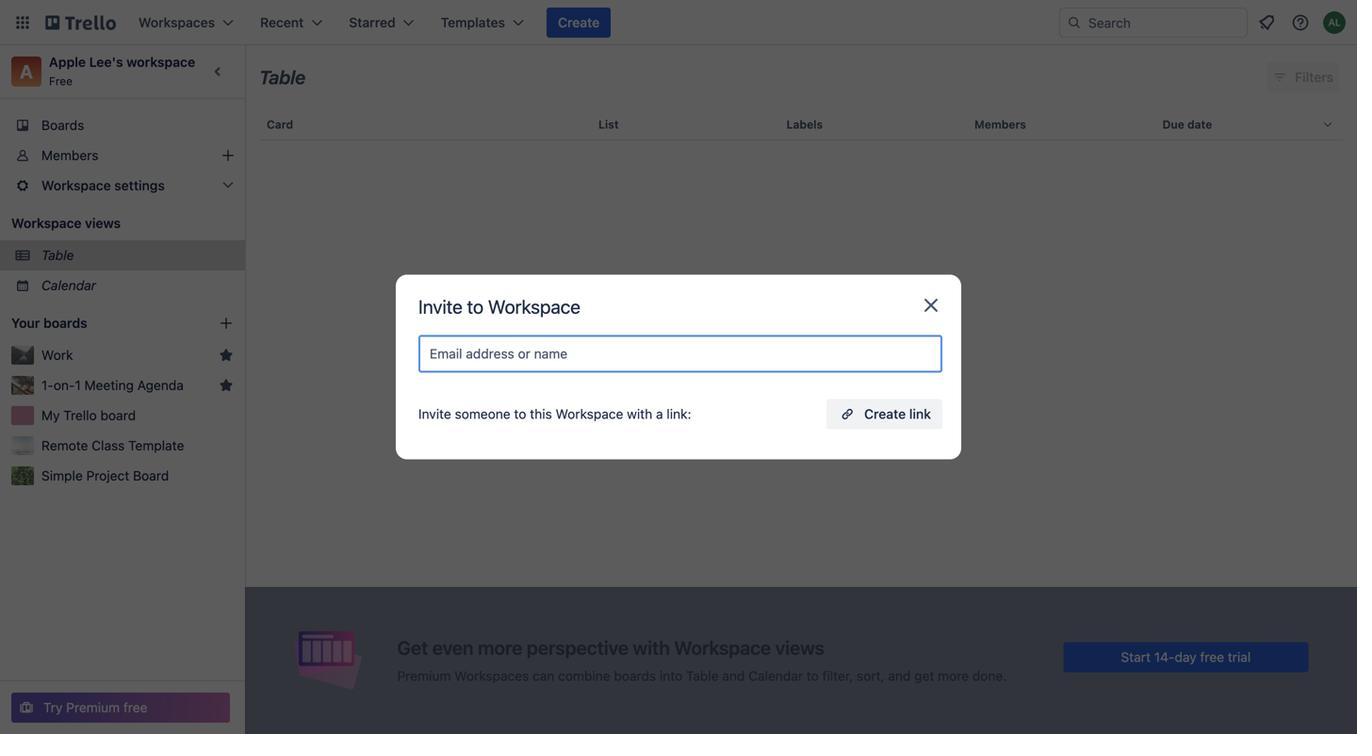 Task type: vqa. For each thing, say whether or not it's contained in the screenshot.
Notifications
no



Task type: locate. For each thing, give the bounding box(es) containing it.
boards left into
[[614, 669, 656, 684]]

2 and from the left
[[889, 669, 911, 684]]

free
[[49, 74, 73, 88]]

simple project board
[[41, 468, 169, 484]]

more
[[478, 637, 523, 659], [938, 669, 969, 684]]

1 vertical spatial invite
[[419, 406, 451, 422]]

0 vertical spatial members
[[975, 118, 1027, 131]]

workspace
[[11, 215, 82, 231], [488, 296, 581, 318], [556, 406, 624, 422], [675, 637, 771, 659]]

create
[[558, 15, 600, 30], [865, 406, 906, 422]]

agenda
[[137, 378, 184, 393]]

0 horizontal spatial free
[[123, 700, 148, 716]]

boards inside 'your boards with 5 items' element
[[43, 315, 87, 331]]

start 14-day free trial link
[[1064, 643, 1309, 673]]

1 vertical spatial create
[[865, 406, 906, 422]]

0 vertical spatial to
[[467, 296, 484, 318]]

row
[[259, 102, 1344, 147]]

meeting
[[84, 378, 134, 393]]

0 horizontal spatial and
[[723, 669, 745, 684]]

1 horizontal spatial to
[[514, 406, 527, 422]]

filters
[[1296, 69, 1334, 85]]

0 vertical spatial starred icon image
[[219, 348, 234, 363]]

1 horizontal spatial and
[[889, 669, 911, 684]]

0 horizontal spatial create
[[558, 15, 600, 30]]

members inside members button
[[975, 118, 1027, 131]]

0 notifications image
[[1256, 11, 1279, 34]]

1 vertical spatial calendar
[[749, 669, 803, 684]]

0 vertical spatial premium
[[397, 669, 451, 684]]

try premium free
[[43, 700, 148, 716]]

premium down get
[[397, 669, 451, 684]]

remote
[[41, 438, 88, 454]]

0 horizontal spatial members
[[41, 148, 99, 163]]

1 vertical spatial starred icon image
[[219, 378, 234, 393]]

your
[[11, 315, 40, 331]]

and left get
[[889, 669, 911, 684]]

2 starred icon image from the top
[[219, 378, 234, 393]]

1 horizontal spatial premium
[[397, 669, 451, 684]]

free right try
[[123, 700, 148, 716]]

table
[[259, 66, 306, 88], [41, 248, 74, 263], [686, 669, 719, 684]]

2 invite from the top
[[419, 406, 451, 422]]

1 horizontal spatial create
[[865, 406, 906, 422]]

1 vertical spatial members
[[41, 148, 99, 163]]

2 vertical spatial to
[[807, 669, 819, 684]]

boards
[[43, 315, 87, 331], [614, 669, 656, 684]]

template
[[128, 438, 184, 454]]

1 vertical spatial free
[[123, 700, 148, 716]]

views up filter,
[[776, 637, 825, 659]]

2 horizontal spatial table
[[686, 669, 719, 684]]

invite for invite to workspace
[[419, 296, 463, 318]]

search image
[[1067, 15, 1083, 30]]

0 vertical spatial with
[[627, 406, 653, 422]]

day
[[1175, 650, 1197, 665]]

calendar
[[41, 278, 96, 293], [749, 669, 803, 684]]

and right into
[[723, 669, 745, 684]]

calendar up your boards
[[41, 278, 96, 293]]

0 horizontal spatial boards
[[43, 315, 87, 331]]

create inside button
[[558, 15, 600, 30]]

due
[[1163, 118, 1185, 131]]

labels button
[[779, 102, 967, 147]]

simple project board link
[[41, 467, 234, 486]]

premium right try
[[66, 700, 120, 716]]

14-
[[1155, 650, 1175, 665]]

1 vertical spatial with
[[633, 637, 670, 659]]

apple lee's workspace link
[[49, 54, 195, 70]]

can
[[533, 669, 555, 684]]

2 horizontal spatial to
[[807, 669, 819, 684]]

invite
[[419, 296, 463, 318], [419, 406, 451, 422]]

my trello board
[[41, 408, 136, 423]]

my
[[41, 408, 60, 423]]

table
[[245, 102, 1358, 735]]

0 vertical spatial views
[[85, 215, 121, 231]]

1 vertical spatial premium
[[66, 700, 120, 716]]

with up into
[[633, 637, 670, 659]]

0 horizontal spatial views
[[85, 215, 121, 231]]

free right "day"
[[1201, 650, 1225, 665]]

more up workspaces
[[478, 637, 523, 659]]

1 horizontal spatial table
[[259, 66, 306, 88]]

card
[[267, 118, 293, 131]]

1 vertical spatial views
[[776, 637, 825, 659]]

create for create link
[[865, 406, 906, 422]]

1 vertical spatial more
[[938, 669, 969, 684]]

members button
[[967, 102, 1156, 147]]

0 horizontal spatial premium
[[66, 700, 120, 716]]

0 horizontal spatial more
[[478, 637, 523, 659]]

trello
[[63, 408, 97, 423]]

card button
[[259, 102, 591, 147]]

views up "table" link
[[85, 215, 121, 231]]

premium
[[397, 669, 451, 684], [66, 700, 120, 716]]

sort,
[[857, 669, 885, 684]]

to
[[467, 296, 484, 318], [514, 406, 527, 422], [807, 669, 819, 684]]

invite someone to this workspace with a link:
[[419, 406, 692, 422]]

calendar left filter,
[[749, 669, 803, 684]]

0 vertical spatial more
[[478, 637, 523, 659]]

create link
[[865, 406, 932, 422]]

apple
[[49, 54, 86, 70]]

link
[[910, 406, 932, 422]]

boards link
[[0, 110, 245, 141]]

premium inside get even more perspective with workspace views premium workspaces can combine boards into table and calendar to filter, sort, and get more done.
[[397, 669, 451, 684]]

views
[[85, 215, 121, 231], [776, 637, 825, 659]]

0 vertical spatial create
[[558, 15, 600, 30]]

1 horizontal spatial more
[[938, 669, 969, 684]]

boards up work
[[43, 315, 87, 331]]

row inside table
[[259, 102, 1344, 147]]

table link
[[41, 246, 234, 265]]

workspace
[[127, 54, 195, 70]]

1 invite from the top
[[419, 296, 463, 318]]

try
[[43, 700, 63, 716]]

table down "workspace views"
[[41, 248, 74, 263]]

1 horizontal spatial boards
[[614, 669, 656, 684]]

workspace inside get even more perspective with workspace views premium workspaces can combine boards into table and calendar to filter, sort, and get more done.
[[675, 637, 771, 659]]

and
[[723, 669, 745, 684], [889, 669, 911, 684]]

members
[[975, 118, 1027, 131], [41, 148, 99, 163]]

calendar link
[[41, 276, 234, 295]]

0 vertical spatial calendar
[[41, 278, 96, 293]]

1 vertical spatial table
[[41, 248, 74, 263]]

1 horizontal spatial calendar
[[749, 669, 803, 684]]

with
[[627, 406, 653, 422], [633, 637, 670, 659]]

filter,
[[823, 669, 854, 684]]

this
[[530, 406, 552, 422]]

trial
[[1229, 650, 1252, 665]]

1-on-1 meeting agenda
[[41, 378, 184, 393]]

more right get
[[938, 669, 969, 684]]

1 horizontal spatial members
[[975, 118, 1027, 131]]

1 starred icon image from the top
[[219, 348, 234, 363]]

get
[[397, 637, 428, 659]]

workspace views
[[11, 215, 121, 231]]

with left a
[[627, 406, 653, 422]]

get even more perspective with workspace views premium workspaces can combine boards into table and calendar to filter, sort, and get more done.
[[397, 637, 1007, 684]]

0 vertical spatial boards
[[43, 315, 87, 331]]

create inside button
[[865, 406, 906, 422]]

1 horizontal spatial views
[[776, 637, 825, 659]]

0 vertical spatial invite
[[419, 296, 463, 318]]

2 vertical spatial table
[[686, 669, 719, 684]]

remote class template link
[[41, 437, 234, 455]]

table up 'card'
[[259, 66, 306, 88]]

table right into
[[686, 669, 719, 684]]

row containing card
[[259, 102, 1344, 147]]

1 horizontal spatial free
[[1201, 650, 1225, 665]]

1 vertical spatial boards
[[614, 669, 656, 684]]

Search field
[[1083, 8, 1248, 37]]

add board image
[[219, 316, 234, 331]]

0 horizontal spatial to
[[467, 296, 484, 318]]

starred icon image
[[219, 348, 234, 363], [219, 378, 234, 393]]

free
[[1201, 650, 1225, 665], [123, 700, 148, 716]]

boards
[[41, 117, 84, 133]]

0 horizontal spatial table
[[41, 248, 74, 263]]

primary element
[[0, 0, 1358, 45]]



Task type: describe. For each thing, give the bounding box(es) containing it.
1 vertical spatial to
[[514, 406, 527, 422]]

Table text field
[[259, 59, 306, 95]]

try premium free button
[[11, 693, 230, 723]]

start
[[1122, 650, 1151, 665]]

premium inside button
[[66, 700, 120, 716]]

labels
[[787, 118, 823, 131]]

views inside get even more perspective with workspace views premium workspaces can combine boards into table and calendar to filter, sort, and get more done.
[[776, 637, 825, 659]]

start 14-day free trial
[[1122, 650, 1252, 665]]

calendar inside get even more perspective with workspace views premium workspaces can combine boards into table and calendar to filter, sort, and get more done.
[[749, 669, 803, 684]]

1-
[[41, 378, 54, 393]]

get
[[915, 669, 935, 684]]

with inside get even more perspective with workspace views premium workspaces can combine boards into table and calendar to filter, sort, and get more done.
[[633, 637, 670, 659]]

open information menu image
[[1292, 13, 1311, 32]]

work
[[41, 347, 73, 363]]

Email address or name text field
[[430, 341, 939, 367]]

list button
[[591, 102, 779, 147]]

your boards
[[11, 315, 87, 331]]

free inside button
[[123, 700, 148, 716]]

someone
[[455, 406, 511, 422]]

link:
[[667, 406, 692, 422]]

your boards with 5 items element
[[11, 312, 190, 335]]

class
[[92, 438, 125, 454]]

boards inside get even more perspective with workspace views premium workspaces can combine boards into table and calendar to filter, sort, and get more done.
[[614, 669, 656, 684]]

board
[[100, 408, 136, 423]]

starred icon image for work
[[219, 348, 234, 363]]

a
[[656, 406, 663, 422]]

project
[[86, 468, 129, 484]]

invite for invite someone to this workspace with a link:
[[419, 406, 451, 422]]

even
[[433, 637, 474, 659]]

my trello board link
[[41, 406, 234, 425]]

a link
[[11, 57, 41, 87]]

1
[[75, 378, 81, 393]]

board
[[133, 468, 169, 484]]

workspace navigation collapse icon image
[[206, 58, 232, 85]]

into
[[660, 669, 683, 684]]

perspective
[[527, 637, 629, 659]]

1-on-1 meeting agenda button
[[41, 376, 211, 395]]

create for create
[[558, 15, 600, 30]]

remote class template
[[41, 438, 184, 454]]

create link button
[[827, 399, 943, 430]]

1 and from the left
[[723, 669, 745, 684]]

table containing card
[[245, 102, 1358, 735]]

done.
[[973, 669, 1007, 684]]

apple lee's workspace free
[[49, 54, 195, 88]]

invite to workspace
[[419, 296, 581, 318]]

due date
[[1163, 118, 1213, 131]]

0 vertical spatial table
[[259, 66, 306, 88]]

due date button
[[1156, 102, 1344, 147]]

members link
[[0, 141, 245, 171]]

close image
[[920, 294, 943, 317]]

simple
[[41, 468, 83, 484]]

date
[[1188, 118, 1213, 131]]

list
[[599, 118, 619, 131]]

table inside get even more perspective with workspace views premium workspaces can combine boards into table and calendar to filter, sort, and get more done.
[[686, 669, 719, 684]]

create button
[[547, 8, 611, 38]]

work button
[[41, 346, 211, 365]]

on-
[[54, 378, 75, 393]]

apple lee (applelee29) image
[[1324, 11, 1347, 34]]

combine
[[558, 669, 611, 684]]

starred icon image for 1-on-1 meeting agenda
[[219, 378, 234, 393]]

workspaces
[[455, 669, 529, 684]]

lee's
[[89, 54, 123, 70]]

0 vertical spatial free
[[1201, 650, 1225, 665]]

a
[[20, 60, 33, 83]]

to inside get even more perspective with workspace views premium workspaces can combine boards into table and calendar to filter, sort, and get more done.
[[807, 669, 819, 684]]

0 horizontal spatial calendar
[[41, 278, 96, 293]]

filters button
[[1267, 62, 1340, 92]]



